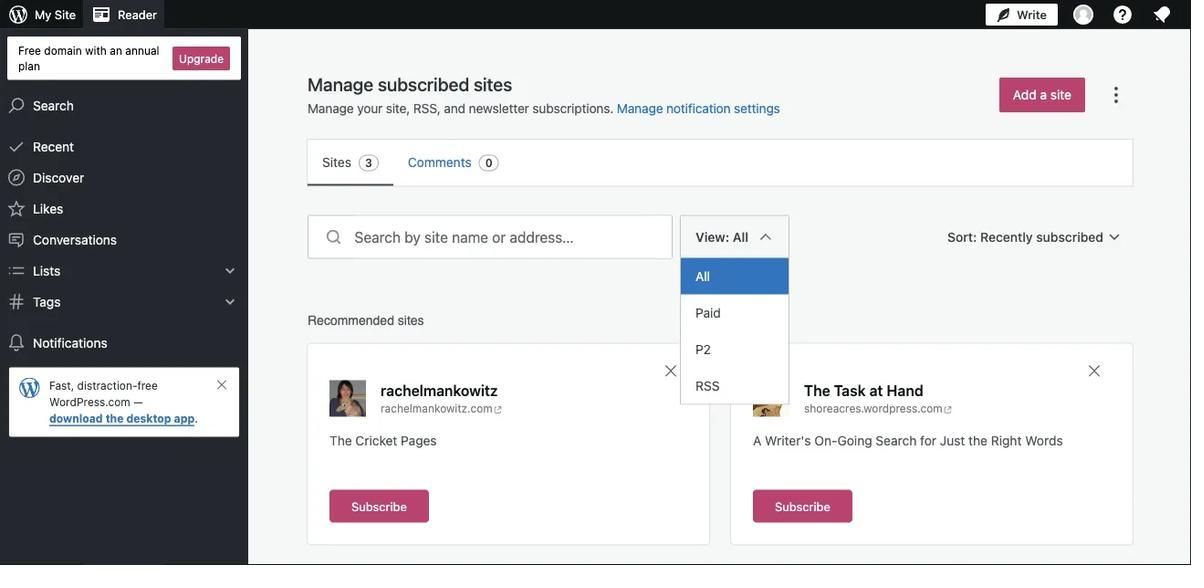 Task type: vqa. For each thing, say whether or not it's contained in the screenshot.
search field
yes



Task type: describe. For each thing, give the bounding box(es) containing it.
subscriptions.
[[533, 101, 614, 116]]

comments
[[408, 155, 472, 170]]

dismiss this recommendation image
[[1086, 362, 1104, 380]]

rachelmankowitz
[[381, 382, 498, 399]]

my
[[35, 8, 51, 21]]

conversations link
[[0, 224, 248, 255]]

search link
[[0, 90, 248, 121]]

rachelmankowitz link
[[381, 380, 498, 400]]

desktop
[[126, 412, 171, 425]]

add a site
[[1013, 87, 1072, 102]]

tags
[[33, 294, 61, 309]]

manage up your
[[308, 73, 374, 94]]

discover
[[33, 170, 84, 185]]

subscribe for rachelmankowitz
[[351, 499, 407, 513]]

recent link
[[0, 131, 248, 162]]

dismiss this recommendation image
[[662, 362, 680, 380]]

rachelmankowitz.com
[[381, 402, 493, 415]]

recently
[[981, 229, 1033, 244]]

a
[[753, 433, 762, 448]]

shoreacres.wordpress.com link
[[804, 400, 956, 417]]

on-
[[815, 433, 838, 448]]

free domain with an annual plan
[[18, 44, 159, 72]]

notifications
[[33, 335, 107, 350]]

my profile image
[[1074, 5, 1094, 25]]

keyboard_arrow_down image
[[221, 293, 239, 311]]

conversations
[[33, 232, 117, 247]]

the task at hand
[[804, 382, 924, 399]]

subscribed sites
[[378, 73, 512, 94]]

free
[[137, 379, 158, 392]]

recommended
[[308, 313, 394, 327]]

subscribed
[[1036, 229, 1104, 244]]

free
[[18, 44, 41, 57]]

view: all
[[696, 229, 749, 244]]

recommended sites
[[308, 313, 424, 327]]

upgrade button
[[173, 46, 230, 70]]

sites
[[398, 313, 424, 327]]

subscribe button for the task at hand
[[753, 490, 853, 523]]

subscribe for the task at hand
[[775, 499, 831, 513]]

rss link
[[681, 367, 789, 404]]

reader
[[118, 8, 157, 21]]

—
[[133, 396, 143, 409]]

and
[[444, 101, 466, 116]]

fast, distraction-free wordpress.com — download the desktop app .
[[49, 379, 198, 425]]

1 horizontal spatial all
[[733, 229, 749, 244]]

sort:
[[948, 229, 977, 244]]

upgrade
[[179, 52, 224, 65]]

a writer's on-going search for just the right words
[[753, 433, 1063, 448]]

tags link
[[0, 286, 248, 317]]

an
[[110, 44, 122, 57]]

add a site button
[[1000, 78, 1086, 112]]

0 vertical spatial search
[[33, 98, 74, 113]]

discover link
[[0, 162, 248, 193]]

Search search field
[[355, 216, 672, 258]]

0
[[485, 157, 493, 169]]

rss,
[[413, 101, 441, 116]]

a
[[1040, 87, 1047, 102]]

the inside manage subscribed sites main content
[[969, 433, 988, 448]]

.
[[195, 412, 198, 425]]

my site
[[35, 8, 76, 21]]

annual
[[125, 44, 159, 57]]

view:
[[696, 229, 730, 244]]

paid
[[696, 305, 721, 320]]

more image
[[1106, 84, 1128, 106]]

site
[[55, 8, 76, 21]]

subscribe button for rachelmankowitz
[[330, 490, 429, 523]]

manage left your
[[308, 101, 354, 116]]

plan
[[18, 59, 40, 72]]

lists
[[33, 263, 60, 278]]

menu inside manage subscribed sites main content
[[308, 140, 1133, 186]]

domain
[[44, 44, 82, 57]]

task
[[834, 382, 866, 399]]

distraction-
[[77, 379, 137, 392]]

just
[[940, 433, 965, 448]]

add
[[1013, 87, 1037, 102]]

right
[[991, 433, 1022, 448]]

p2 link
[[681, 331, 789, 367]]



Task type: locate. For each thing, give the bounding box(es) containing it.
fast,
[[49, 379, 74, 392]]

write
[[1017, 8, 1047, 21]]

the down wordpress.com
[[106, 412, 124, 425]]

manage subscribed sites manage your site, rss, and newsletter subscriptions. manage notification settings
[[308, 73, 780, 116]]

sort: recently subscribed button
[[940, 220, 1133, 253]]

search up recent
[[33, 98, 74, 113]]

sites
[[322, 155, 351, 170]]

paid link
[[681, 294, 789, 331]]

1 vertical spatial the
[[330, 433, 352, 448]]

0 horizontal spatial all
[[696, 268, 710, 283]]

site
[[1051, 87, 1072, 102]]

1 vertical spatial the
[[969, 433, 988, 448]]

1 horizontal spatial the
[[804, 382, 831, 399]]

help image
[[1112, 4, 1134, 26]]

subscribe button down cricket
[[330, 490, 429, 523]]

my site link
[[0, 0, 83, 29]]

none search field inside manage subscribed sites main content
[[308, 215, 673, 259]]

hand
[[887, 382, 924, 399]]

the inside fast, distraction-free wordpress.com — download the desktop app .
[[106, 412, 124, 425]]

1 horizontal spatial subscribe
[[775, 499, 831, 513]]

the left cricket
[[330, 433, 352, 448]]

for
[[920, 433, 937, 448]]

at
[[870, 382, 883, 399]]

1 horizontal spatial the
[[969, 433, 988, 448]]

1 horizontal spatial search
[[876, 433, 917, 448]]

0 vertical spatial the
[[804, 382, 831, 399]]

manage subscribed sites main content
[[278, 72, 1162, 565]]

0 horizontal spatial the
[[330, 433, 352, 448]]

all inside list box
[[696, 268, 710, 283]]

likes link
[[0, 193, 248, 224]]

shoreacres.wordpress.com
[[804, 402, 943, 415]]

notifications link
[[0, 327, 248, 358]]

cricket
[[356, 433, 397, 448]]

subscribe
[[351, 499, 407, 513], [775, 499, 831, 513]]

2 subscribe button from the left
[[753, 490, 853, 523]]

all
[[733, 229, 749, 244], [696, 268, 710, 283]]

the task at hand link
[[804, 380, 924, 400]]

manage right subscriptions.
[[617, 101, 663, 116]]

site,
[[386, 101, 410, 116]]

likes
[[33, 201, 63, 216]]

the for the task at hand
[[804, 382, 831, 399]]

all up paid
[[696, 268, 710, 283]]

with
[[85, 44, 107, 57]]

rachelmankowitz.com link
[[381, 400, 531, 417]]

0 vertical spatial all
[[733, 229, 749, 244]]

3
[[365, 157, 372, 169]]

menu containing sites
[[308, 140, 1133, 186]]

write link
[[986, 0, 1058, 29]]

search
[[33, 98, 74, 113], [876, 433, 917, 448]]

sort: recently subscribed
[[948, 229, 1104, 244]]

0 horizontal spatial subscribe button
[[330, 490, 429, 523]]

view: all list box
[[680, 258, 790, 405]]

subscribe down writer's
[[775, 499, 831, 513]]

the right the just
[[969, 433, 988, 448]]

1 vertical spatial search
[[876, 433, 917, 448]]

going
[[838, 433, 872, 448]]

0 horizontal spatial search
[[33, 98, 74, 113]]

the cricket pages
[[330, 433, 437, 448]]

rss
[[696, 378, 720, 393]]

pages
[[401, 433, 437, 448]]

0 horizontal spatial the
[[106, 412, 124, 425]]

keyboard_arrow_down image
[[221, 262, 239, 280]]

0 vertical spatial the
[[106, 412, 124, 425]]

1 subscribe from the left
[[351, 499, 407, 513]]

lists link
[[0, 255, 248, 286]]

1 horizontal spatial subscribe button
[[753, 490, 853, 523]]

app
[[174, 412, 195, 425]]

menu
[[308, 140, 1133, 186]]

the left task on the right bottom
[[804, 382, 831, 399]]

None search field
[[308, 215, 673, 259]]

writer's
[[765, 433, 811, 448]]

2 subscribe from the left
[[775, 499, 831, 513]]

notification settings
[[666, 101, 780, 116]]

newsletter
[[469, 101, 529, 116]]

p2
[[696, 341, 711, 357]]

0 horizontal spatial subscribe
[[351, 499, 407, 513]]

your
[[357, 101, 383, 116]]

subscribe button
[[330, 490, 429, 523], [753, 490, 853, 523]]

1 vertical spatial all
[[696, 268, 710, 283]]

1 subscribe button from the left
[[330, 490, 429, 523]]

search inside manage subscribed sites main content
[[876, 433, 917, 448]]

manage
[[308, 73, 374, 94], [308, 101, 354, 116], [617, 101, 663, 116]]

wordpress.com
[[49, 396, 130, 409]]

subscribe down cricket
[[351, 499, 407, 513]]

all link
[[681, 258, 789, 294]]

all right view:
[[733, 229, 749, 244]]

manage your notifications image
[[1151, 4, 1173, 26]]

words
[[1025, 433, 1063, 448]]

download
[[49, 412, 103, 425]]

the
[[106, 412, 124, 425], [969, 433, 988, 448]]

dismiss image
[[215, 378, 229, 392]]

recent
[[33, 139, 74, 154]]

subscribe button down writer's
[[753, 490, 853, 523]]

the for the cricket pages
[[330, 433, 352, 448]]

the
[[804, 382, 831, 399], [330, 433, 352, 448]]

manage notification settings link
[[617, 101, 780, 116]]

reader link
[[83, 0, 164, 29]]

search left for
[[876, 433, 917, 448]]

the inside the task at hand link
[[804, 382, 831, 399]]



